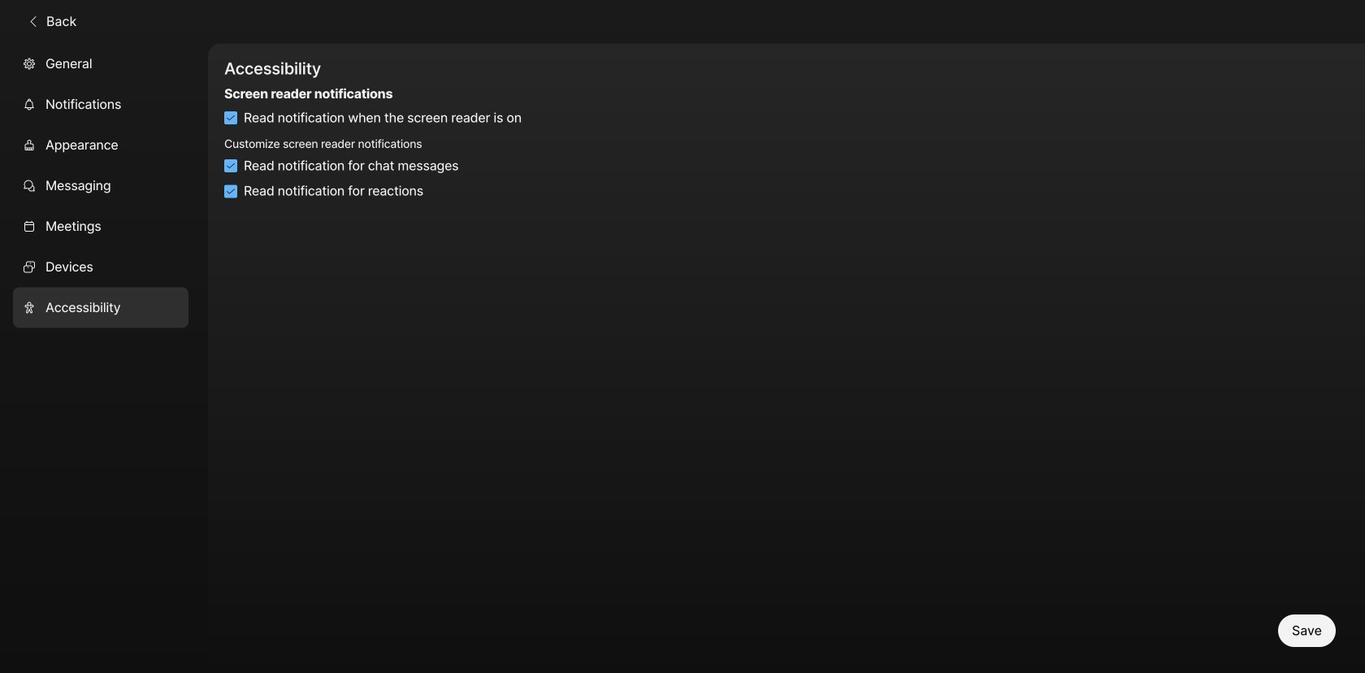 Task type: vqa. For each thing, say whether or not it's contained in the screenshot.
Meetings TAB on the left
yes



Task type: locate. For each thing, give the bounding box(es) containing it.
accessibility tab
[[13, 287, 189, 328]]

meetings tab
[[13, 206, 189, 247]]

notifications tab
[[13, 84, 189, 125]]



Task type: describe. For each thing, give the bounding box(es) containing it.
general tab
[[13, 43, 189, 84]]

settings navigation
[[0, 43, 208, 673]]

messaging tab
[[13, 165, 189, 206]]

devices tab
[[13, 247, 189, 287]]

appearance tab
[[13, 125, 189, 165]]



